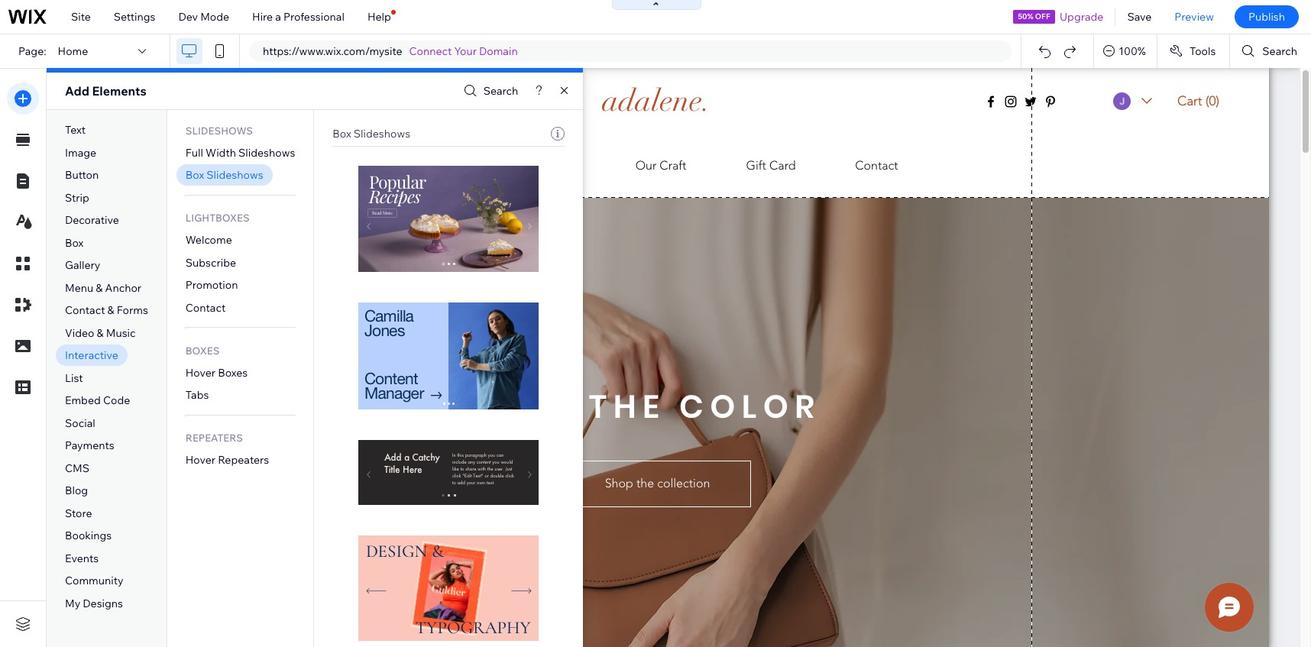 Task type: vqa. For each thing, say whether or not it's contained in the screenshot.
the rightmost Contact
yes



Task type: describe. For each thing, give the bounding box(es) containing it.
hover repeaters
[[186, 453, 269, 467]]

publish button
[[1235, 5, 1299, 28]]

settings
[[114, 10, 155, 24]]

home
[[58, 44, 88, 58]]

tools button
[[1158, 34, 1230, 68]]

social
[[65, 416, 95, 430]]

1 vertical spatial boxes
[[218, 366, 248, 380]]

interactive
[[65, 349, 118, 362]]

100%
[[1119, 44, 1146, 58]]

100% button
[[1094, 34, 1157, 68]]

0 horizontal spatial search
[[483, 84, 518, 98]]

add elements
[[65, 83, 146, 99]]

https://www.wix.com/mysite
[[263, 44, 402, 58]]

https://www.wix.com/mysite connect your domain
[[263, 44, 518, 58]]

embed code
[[65, 394, 130, 408]]

1 vertical spatial box slideshows
[[186, 168, 263, 182]]

0 vertical spatial repeaters
[[186, 432, 243, 444]]

hire
[[252, 10, 273, 24]]

tabs
[[186, 388, 209, 402]]

domain
[[479, 44, 518, 58]]

forms
[[117, 304, 148, 317]]

image
[[65, 146, 96, 159]]

0 vertical spatial boxes
[[186, 345, 220, 357]]

1 horizontal spatial search button
[[1231, 34, 1311, 68]]

contact & forms
[[65, 304, 148, 317]]

dev
[[178, 10, 198, 24]]

& for video
[[97, 326, 104, 340]]

& for contact
[[107, 304, 114, 317]]

designs
[[83, 597, 123, 611]]

button
[[65, 168, 99, 182]]

blog
[[65, 484, 88, 498]]

save button
[[1116, 0, 1163, 34]]

subscribe
[[186, 256, 236, 270]]

menu
[[65, 281, 93, 295]]

elements
[[92, 83, 146, 99]]

hover for hover boxes
[[186, 366, 216, 380]]

embed
[[65, 394, 101, 408]]

upgrade
[[1060, 10, 1104, 24]]

tools
[[1190, 44, 1216, 58]]

1 horizontal spatial box slideshows
[[333, 127, 410, 141]]

welcome
[[186, 233, 232, 247]]

lightboxes
[[186, 212, 250, 224]]

code
[[103, 394, 130, 408]]

1 horizontal spatial search
[[1263, 44, 1298, 58]]

contact for contact
[[186, 301, 226, 315]]

list
[[65, 371, 83, 385]]

professional
[[284, 10, 345, 24]]

a
[[275, 10, 281, 24]]

width
[[206, 146, 236, 159]]



Task type: locate. For each thing, give the bounding box(es) containing it.
1 vertical spatial search
[[483, 84, 518, 98]]

full
[[186, 146, 203, 159]]

contact up video
[[65, 304, 105, 317]]

1 vertical spatial box
[[186, 168, 204, 182]]

text
[[65, 123, 86, 137]]

search button down the domain
[[460, 80, 518, 102]]

& right video
[[97, 326, 104, 340]]

& left forms
[[107, 304, 114, 317]]

video & music
[[65, 326, 136, 340]]

0 horizontal spatial contact
[[65, 304, 105, 317]]

50%
[[1018, 11, 1034, 21]]

1 vertical spatial &
[[107, 304, 114, 317]]

promotion
[[186, 278, 238, 292]]

bookings
[[65, 529, 112, 543]]

1 vertical spatial hover
[[186, 453, 216, 467]]

add
[[65, 83, 89, 99]]

menu & anchor
[[65, 281, 141, 295]]

search down publish
[[1263, 44, 1298, 58]]

hover
[[186, 366, 216, 380], [186, 453, 216, 467]]

connect
[[409, 44, 452, 58]]

contact for contact & forms
[[65, 304, 105, 317]]

store
[[65, 507, 92, 520]]

preview
[[1175, 10, 1214, 24]]

search
[[1263, 44, 1298, 58], [483, 84, 518, 98]]

& for menu
[[96, 281, 103, 295]]

gallery
[[65, 258, 100, 272]]

my designs
[[65, 597, 123, 611]]

0 vertical spatial box
[[333, 127, 351, 141]]

music
[[106, 326, 136, 340]]

your
[[454, 44, 477, 58]]

0 horizontal spatial box
[[65, 236, 84, 250]]

0 vertical spatial box slideshows
[[333, 127, 410, 141]]

mode
[[200, 10, 229, 24]]

anchor
[[105, 281, 141, 295]]

2 horizontal spatial box
[[333, 127, 351, 141]]

0 vertical spatial search
[[1263, 44, 1298, 58]]

0 vertical spatial &
[[96, 281, 103, 295]]

repeaters
[[186, 432, 243, 444], [218, 453, 269, 467]]

1 horizontal spatial contact
[[186, 301, 226, 315]]

full width slideshows
[[186, 146, 295, 159]]

50% off
[[1018, 11, 1051, 21]]

search down the domain
[[483, 84, 518, 98]]

off
[[1035, 11, 1051, 21]]

hire a professional
[[252, 10, 345, 24]]

video
[[65, 326, 94, 340]]

payments
[[65, 439, 114, 453]]

publish
[[1249, 10, 1285, 24]]

hover up tabs
[[186, 366, 216, 380]]

dev mode
[[178, 10, 229, 24]]

hover down tabs
[[186, 453, 216, 467]]

hover boxes
[[186, 366, 248, 380]]

1 hover from the top
[[186, 366, 216, 380]]

0 horizontal spatial box slideshows
[[186, 168, 263, 182]]

2 hover from the top
[[186, 453, 216, 467]]

contact
[[186, 301, 226, 315], [65, 304, 105, 317]]

slideshows
[[186, 124, 253, 137], [354, 127, 410, 141], [238, 146, 295, 159], [207, 168, 263, 182]]

1 horizontal spatial box
[[186, 168, 204, 182]]

community
[[65, 574, 123, 588]]

help
[[367, 10, 391, 24]]

1 vertical spatial repeaters
[[218, 453, 269, 467]]

preview button
[[1163, 0, 1226, 34]]

boxes
[[186, 345, 220, 357], [218, 366, 248, 380]]

0 horizontal spatial search button
[[460, 80, 518, 102]]

&
[[96, 281, 103, 295], [107, 304, 114, 317], [97, 326, 104, 340]]

box slideshows
[[333, 127, 410, 141], [186, 168, 263, 182]]

contact down promotion
[[186, 301, 226, 315]]

strip
[[65, 191, 89, 205]]

2 vertical spatial &
[[97, 326, 104, 340]]

events
[[65, 552, 99, 565]]

search button
[[1231, 34, 1311, 68], [460, 80, 518, 102]]

site
[[71, 10, 91, 24]]

2 vertical spatial box
[[65, 236, 84, 250]]

decorative
[[65, 213, 119, 227]]

search button down publish button
[[1231, 34, 1311, 68]]

my
[[65, 597, 80, 611]]

hover for hover repeaters
[[186, 453, 216, 467]]

0 vertical spatial search button
[[1231, 34, 1311, 68]]

save
[[1128, 10, 1152, 24]]

1 vertical spatial search button
[[460, 80, 518, 102]]

0 vertical spatial hover
[[186, 366, 216, 380]]

box
[[333, 127, 351, 141], [186, 168, 204, 182], [65, 236, 84, 250]]

cms
[[65, 461, 89, 475]]

& right menu
[[96, 281, 103, 295]]



